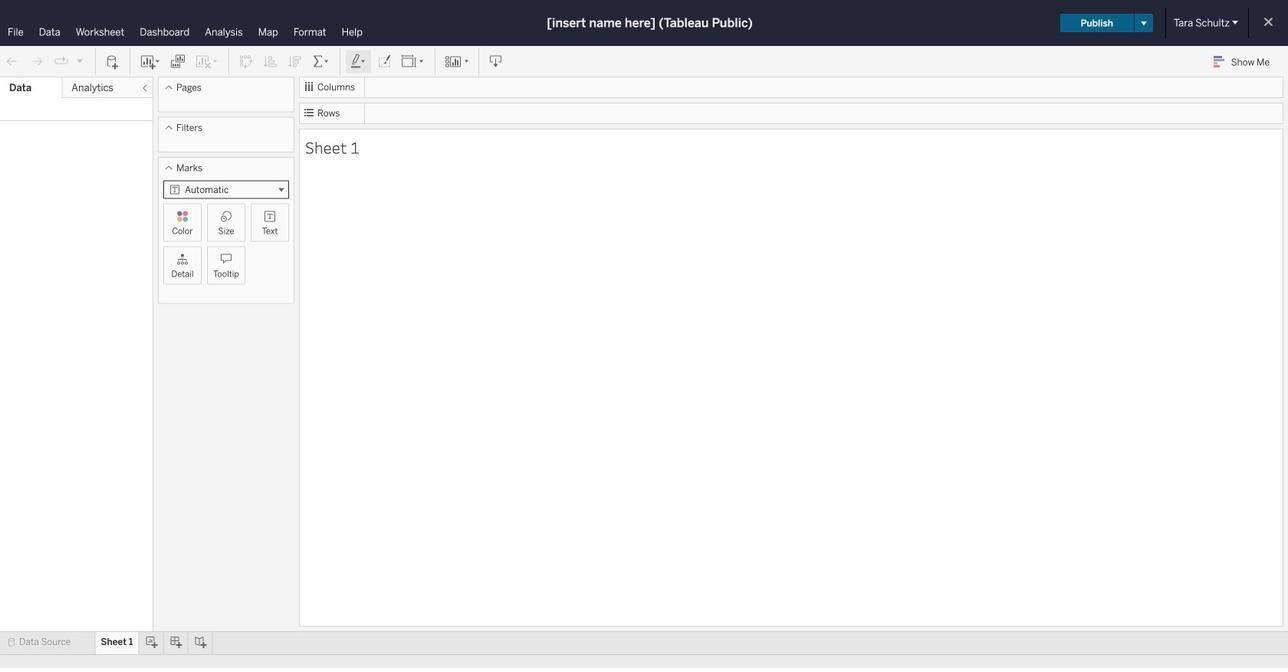 Task type: describe. For each thing, give the bounding box(es) containing it.
download image
[[489, 54, 504, 69]]

totals image
[[312, 54, 331, 69]]

highlight image
[[350, 54, 367, 69]]

sort descending image
[[288, 54, 303, 69]]

sort ascending image
[[263, 54, 278, 69]]

swap rows and columns image
[[239, 54, 254, 69]]

new worksheet image
[[140, 54, 161, 69]]

clear sheet image
[[195, 54, 219, 69]]

new data source image
[[105, 54, 120, 69]]



Task type: vqa. For each thing, say whether or not it's contained in the screenshot.
Format Workbook image
yes



Task type: locate. For each thing, give the bounding box(es) containing it.
0 horizontal spatial replay animation image
[[54, 54, 69, 69]]

replay animation image
[[54, 54, 69, 69], [75, 56, 84, 65]]

show/hide cards image
[[445, 54, 469, 69]]

fit image
[[401, 54, 426, 69]]

redo image
[[29, 54, 44, 69]]

collapse image
[[140, 84, 150, 93]]

format workbook image
[[377, 54, 392, 69]]

undo image
[[5, 54, 20, 69]]

duplicate image
[[170, 54, 186, 69]]

replay animation image left new data source icon at the top left of page
[[75, 56, 84, 65]]

replay animation image right redo "icon"
[[54, 54, 69, 69]]

1 horizontal spatial replay animation image
[[75, 56, 84, 65]]



